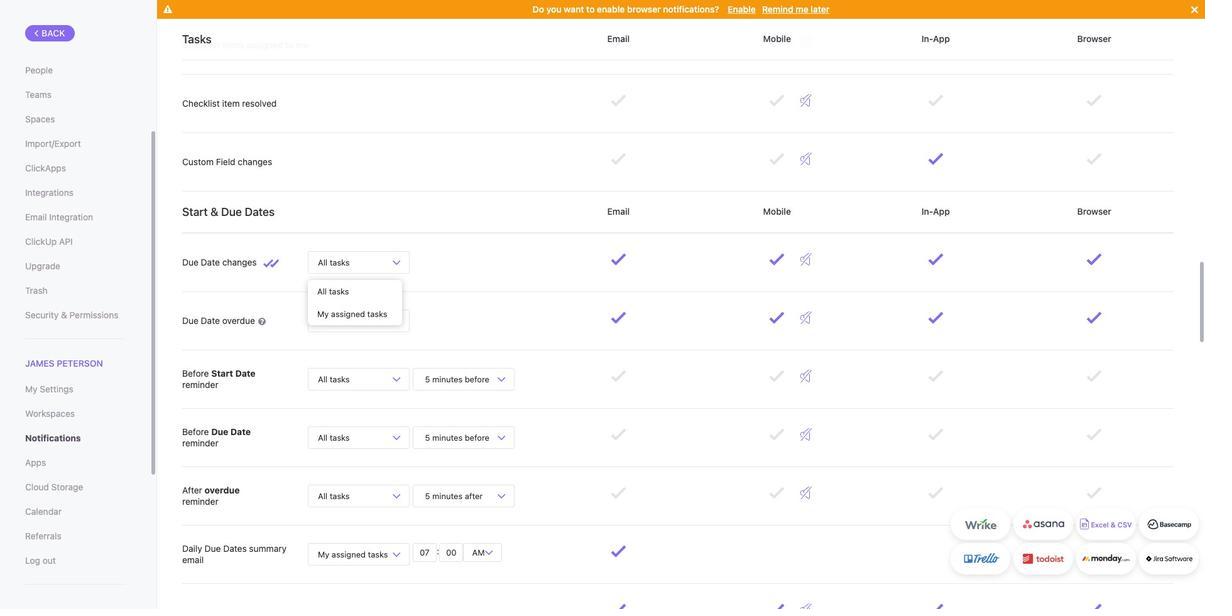 Task type: vqa. For each thing, say whether or not it's contained in the screenshot.
the apps link
yes



Task type: describe. For each thing, give the bounding box(es) containing it.
checklist for checklist items assigned to me
[[182, 40, 220, 50]]

people
[[25, 65, 53, 75]]

daily
[[182, 544, 202, 554]]

date inside before start date reminder
[[235, 368, 256, 379]]

browser for start & due dates
[[1076, 206, 1114, 217]]

in- for tasks
[[922, 33, 934, 44]]

upgrade
[[25, 261, 60, 272]]

before for due date
[[465, 433, 490, 443]]

5 minutes after
[[423, 491, 485, 501]]

browser
[[628, 4, 661, 14]]

james
[[25, 358, 54, 369]]

1 vertical spatial my assigned tasks
[[318, 550, 388, 560]]

checklist item resolved
[[182, 98, 277, 109]]

off image for tasks
[[801, 94, 812, 107]]

notifications link
[[25, 428, 125, 450]]

6 off image from the top
[[801, 487, 812, 500]]

before start date reminder
[[182, 368, 256, 390]]

trash
[[25, 285, 48, 296]]

reminder for due date
[[182, 438, 219, 449]]

cloud
[[25, 482, 49, 493]]

minutes for due date
[[433, 433, 463, 443]]

app for tasks
[[934, 33, 951, 44]]

enable
[[728, 4, 756, 14]]

3 off image from the top
[[801, 604, 812, 610]]

& for start
[[211, 205, 219, 218]]

& for excel
[[1111, 522, 1116, 530]]

spaces link
[[25, 109, 125, 130]]

import/export link
[[25, 133, 125, 155]]

out
[[43, 556, 56, 567]]

excel & csv link
[[1077, 509, 1137, 541]]

do
[[533, 4, 545, 14]]

off image for start & due dates
[[801, 312, 812, 324]]

start & due dates
[[182, 205, 275, 218]]

date down start & due dates
[[201, 257, 220, 268]]

in-app for tasks
[[920, 33, 953, 44]]

referrals link
[[25, 526, 125, 548]]

email for start & due dates
[[605, 206, 632, 217]]

security & permissions
[[25, 310, 119, 321]]

security
[[25, 310, 59, 321]]

log
[[25, 556, 40, 567]]

notifications
[[25, 433, 81, 444]]

items
[[222, 40, 244, 50]]

2 off image from the top
[[801, 153, 812, 165]]

csv
[[1118, 522, 1133, 530]]

excel & csv
[[1092, 522, 1133, 530]]

mobile for tasks
[[761, 33, 794, 44]]

log out
[[25, 556, 56, 567]]

summary
[[249, 544, 287, 554]]

overdue inside after overdue reminder
[[205, 485, 240, 496]]

5 for due date
[[425, 433, 430, 443]]

upgrade link
[[25, 256, 125, 277]]

my settings link
[[25, 379, 125, 401]]

0 vertical spatial start
[[182, 205, 208, 218]]

0 vertical spatial me
[[796, 4, 809, 14]]

teams
[[25, 89, 52, 100]]

before for before start date reminder
[[182, 368, 209, 379]]

tasks
[[182, 32, 212, 46]]

remind
[[763, 4, 794, 14]]

custom field changes
[[182, 156, 272, 167]]

reminder inside after overdue reminder
[[182, 497, 219, 507]]

integrations
[[25, 187, 74, 198]]

5 for overdue
[[425, 491, 430, 501]]

after overdue reminder
[[182, 485, 240, 507]]

security & permissions link
[[25, 305, 125, 326]]

apps link
[[25, 453, 125, 474]]

& for security
[[61, 310, 67, 321]]

cloud storage
[[25, 482, 83, 493]]

3 off image from the top
[[801, 253, 812, 266]]

0 vertical spatial assigned
[[247, 40, 283, 50]]

minutes for overdue
[[433, 491, 463, 501]]

calendar link
[[25, 502, 125, 523]]

teams link
[[25, 84, 125, 106]]

workspaces
[[25, 409, 75, 419]]

item
[[222, 98, 240, 109]]

due date changes
[[182, 257, 257, 268]]

api
[[59, 236, 73, 247]]

apps
[[25, 458, 46, 469]]

daily due dates summary email
[[182, 544, 287, 566]]

1 vertical spatial assigned
[[331, 309, 365, 319]]

2 vertical spatial my
[[318, 550, 330, 560]]

checklist items assigned to me
[[182, 40, 308, 50]]

cloud storage link
[[25, 477, 125, 499]]

peterson
[[57, 358, 103, 369]]

minutes for start date
[[433, 374, 463, 384]]

excel
[[1092, 522, 1109, 530]]

in-app for start & due dates
[[920, 206, 953, 217]]

clickup api
[[25, 236, 73, 247]]

after
[[465, 491, 483, 501]]



Task type: locate. For each thing, give the bounding box(es) containing it.
1 vertical spatial start
[[211, 368, 233, 379]]

& inside excel & csv link
[[1111, 522, 1116, 530]]

0 vertical spatial to
[[587, 4, 595, 14]]

0 vertical spatial checklist
[[182, 40, 220, 50]]

all
[[318, 257, 328, 268], [318, 287, 327, 297], [318, 316, 328, 326], [318, 374, 328, 384], [318, 433, 328, 443], [318, 491, 328, 501]]

1 mobile from the top
[[761, 33, 794, 44]]

1 checklist from the top
[[182, 40, 220, 50]]

2 5 from the top
[[425, 433, 430, 443]]

5 minutes before for due date
[[423, 433, 492, 443]]

changes for due date changes
[[222, 257, 257, 268]]

0 vertical spatial overdue
[[222, 316, 255, 326]]

permissions
[[70, 310, 119, 321]]

mobile
[[761, 33, 794, 44], [761, 206, 794, 217]]

0 horizontal spatial start
[[182, 205, 208, 218]]

reminder up before due date reminder
[[182, 380, 219, 390]]

want
[[564, 4, 584, 14]]

all tasks
[[318, 257, 350, 268], [318, 287, 349, 297], [318, 316, 350, 326], [318, 374, 350, 384], [318, 433, 350, 443], [318, 491, 350, 501]]

2 vertical spatial 5
[[425, 491, 430, 501]]

0 vertical spatial my
[[318, 309, 329, 319]]

to for assigned
[[285, 40, 294, 50]]

before inside before due date reminder
[[182, 427, 209, 437]]

enable
[[597, 4, 625, 14]]

0 vertical spatial reminder
[[182, 380, 219, 390]]

import/export
[[25, 138, 81, 149]]

1 5 minutes before from the top
[[423, 374, 492, 384]]

5 off image from the top
[[801, 429, 812, 441]]

minutes
[[433, 374, 463, 384], [433, 433, 463, 443], [433, 491, 463, 501]]

to right 'items'
[[285, 40, 294, 50]]

mobile for start & due dates
[[761, 206, 794, 217]]

0 vertical spatial dates
[[245, 205, 275, 218]]

:
[[437, 547, 439, 557]]

1 off image from the top
[[801, 36, 812, 48]]

1 vertical spatial before
[[182, 427, 209, 437]]

due date overdue
[[182, 316, 258, 326]]

before inside before start date reminder
[[182, 368, 209, 379]]

& right the "security"
[[61, 310, 67, 321]]

dates inside daily due dates summary email
[[223, 544, 247, 554]]

1 vertical spatial minutes
[[433, 433, 463, 443]]

my settings
[[25, 384, 73, 395]]

settings
[[40, 384, 73, 395]]

2 mobile from the top
[[761, 206, 794, 217]]

start
[[182, 205, 208, 218], [211, 368, 233, 379]]

start inside before start date reminder
[[211, 368, 233, 379]]

2 vertical spatial reminder
[[182, 497, 219, 507]]

0 vertical spatial app
[[934, 33, 951, 44]]

None text field
[[413, 544, 437, 563]]

custom
[[182, 156, 214, 167]]

dates left summary
[[223, 544, 247, 554]]

before
[[182, 368, 209, 379], [182, 427, 209, 437]]

james peterson
[[25, 358, 103, 369]]

app for start & due dates
[[934, 206, 951, 217]]

None text field
[[439, 544, 463, 563]]

checklist for checklist item resolved
[[182, 98, 220, 109]]

back link
[[25, 25, 75, 41]]

log out link
[[25, 551, 125, 572]]

before down before start date reminder
[[182, 427, 209, 437]]

due inside before due date reminder
[[211, 427, 229, 437]]

& inside security & permissions link
[[61, 310, 67, 321]]

1 in-app from the top
[[920, 33, 953, 44]]

1 in- from the top
[[922, 33, 934, 44]]

1 minutes from the top
[[433, 374, 463, 384]]

1 vertical spatial mobile
[[761, 206, 794, 217]]

0 vertical spatial 5 minutes before
[[423, 374, 492, 384]]

clickup
[[25, 236, 57, 247]]

dates down custom field changes
[[245, 205, 275, 218]]

2 vertical spatial &
[[1111, 522, 1116, 530]]

integration
[[49, 212, 93, 223]]

1 reminder from the top
[[182, 380, 219, 390]]

1 vertical spatial in-
[[922, 206, 934, 217]]

to
[[587, 4, 595, 14], [285, 40, 294, 50]]

1 vertical spatial my
[[25, 384, 37, 395]]

0 vertical spatial before
[[465, 374, 490, 384]]

in-app
[[920, 33, 953, 44], [920, 206, 953, 217]]

spaces
[[25, 114, 55, 124]]

1 horizontal spatial start
[[211, 368, 233, 379]]

reminder down 'after'
[[182, 497, 219, 507]]

2 horizontal spatial &
[[1111, 522, 1116, 530]]

to for want
[[587, 4, 595, 14]]

before for before due date reminder
[[182, 427, 209, 437]]

3 minutes from the top
[[433, 491, 463, 501]]

changes for custom field changes
[[238, 156, 272, 167]]

1 vertical spatial to
[[285, 40, 294, 50]]

changes right field
[[238, 156, 272, 167]]

2 app from the top
[[934, 206, 951, 217]]

storage
[[51, 482, 83, 493]]

0 vertical spatial in-app
[[920, 33, 953, 44]]

2 in- from the top
[[922, 206, 934, 217]]

1 horizontal spatial me
[[796, 4, 809, 14]]

0 vertical spatial browser
[[1076, 33, 1114, 44]]

0 vertical spatial before
[[182, 368, 209, 379]]

0 vertical spatial in-
[[922, 33, 934, 44]]

to right want
[[587, 4, 595, 14]]

after
[[182, 485, 202, 496]]

later
[[811, 4, 830, 14]]

1 vertical spatial app
[[934, 206, 951, 217]]

2 off image from the top
[[801, 312, 812, 324]]

email integration link
[[25, 207, 125, 228]]

calendar
[[25, 507, 62, 518]]

1 vertical spatial browser
[[1076, 206, 1114, 217]]

5 minutes before
[[423, 374, 492, 384], [423, 433, 492, 443]]

overdue down due date changes
[[222, 316, 255, 326]]

2 vertical spatial assigned
[[332, 550, 366, 560]]

1 vertical spatial before
[[465, 433, 490, 443]]

browser for tasks
[[1076, 33, 1114, 44]]

2 checklist from the top
[[182, 98, 220, 109]]

overdue
[[222, 316, 255, 326], [205, 485, 240, 496]]

1 off image from the top
[[801, 94, 812, 107]]

2 in-app from the top
[[920, 206, 953, 217]]

1 vertical spatial changes
[[222, 257, 257, 268]]

assigned
[[247, 40, 283, 50], [331, 309, 365, 319], [332, 550, 366, 560]]

date inside before due date reminder
[[231, 427, 251, 437]]

2 vertical spatial off image
[[801, 604, 812, 610]]

2 5 minutes before from the top
[[423, 433, 492, 443]]

0 vertical spatial 5
[[425, 374, 430, 384]]

0 vertical spatial changes
[[238, 156, 272, 167]]

1 vertical spatial reminder
[[182, 438, 219, 449]]

0 horizontal spatial &
[[61, 310, 67, 321]]

0 vertical spatial mobile
[[761, 33, 794, 44]]

0 vertical spatial off image
[[801, 94, 812, 107]]

overdue right 'after'
[[205, 485, 240, 496]]

2 browser from the top
[[1076, 206, 1114, 217]]

1 vertical spatial off image
[[801, 312, 812, 324]]

2 before from the top
[[465, 433, 490, 443]]

do you want to enable browser notifications? enable remind me later
[[533, 4, 830, 14]]

1 vertical spatial in-app
[[920, 206, 953, 217]]

5 for start date
[[425, 374, 430, 384]]

start down due date overdue
[[211, 368, 233, 379]]

0 vertical spatial &
[[211, 205, 219, 218]]

email for tasks
[[605, 33, 632, 44]]

& up due date changes
[[211, 205, 219, 218]]

1 5 from the top
[[425, 374, 430, 384]]

off image
[[801, 94, 812, 107], [801, 312, 812, 324], [801, 604, 812, 610]]

reminder up 'after'
[[182, 438, 219, 449]]

referrals
[[25, 531, 61, 542]]

reminder for start date
[[182, 380, 219, 390]]

reminder
[[182, 380, 219, 390], [182, 438, 219, 449], [182, 497, 219, 507]]

integrations link
[[25, 182, 125, 204]]

email integration
[[25, 212, 93, 223]]

in- for start & due dates
[[922, 206, 934, 217]]

3 reminder from the top
[[182, 497, 219, 507]]

1 vertical spatial 5
[[425, 433, 430, 443]]

clickup api link
[[25, 231, 125, 253]]

5
[[425, 374, 430, 384], [425, 433, 430, 443], [425, 491, 430, 501]]

2 before from the top
[[182, 427, 209, 437]]

before down due date overdue
[[182, 368, 209, 379]]

checklist left item
[[182, 98, 220, 109]]

off image
[[801, 36, 812, 48], [801, 153, 812, 165], [801, 253, 812, 266], [801, 370, 812, 383], [801, 429, 812, 441], [801, 487, 812, 500]]

date down due date overdue
[[235, 368, 256, 379]]

due inside daily due dates summary email
[[205, 544, 221, 554]]

0 vertical spatial minutes
[[433, 374, 463, 384]]

1 vertical spatial me
[[296, 40, 308, 50]]

changes
[[238, 156, 272, 167], [222, 257, 257, 268]]

1 horizontal spatial to
[[587, 4, 595, 14]]

field
[[216, 156, 236, 167]]

people link
[[25, 60, 125, 81]]

1 browser from the top
[[1076, 33, 1114, 44]]

1 vertical spatial &
[[61, 310, 67, 321]]

back
[[41, 28, 65, 38]]

am
[[470, 548, 487, 558]]

browser
[[1076, 33, 1114, 44], [1076, 206, 1114, 217]]

0 horizontal spatial to
[[285, 40, 294, 50]]

1 before from the top
[[465, 374, 490, 384]]

my
[[318, 309, 329, 319], [25, 384, 37, 395], [318, 550, 330, 560]]

before
[[465, 374, 490, 384], [465, 433, 490, 443]]

app
[[934, 33, 951, 44], [934, 206, 951, 217]]

date down before start date reminder
[[231, 427, 251, 437]]

in-
[[922, 33, 934, 44], [922, 206, 934, 217]]

2 reminder from the top
[[182, 438, 219, 449]]

2 minutes from the top
[[433, 433, 463, 443]]

trash link
[[25, 280, 125, 302]]

checklist
[[182, 40, 220, 50], [182, 98, 220, 109]]

my assigned tasks
[[318, 309, 388, 319], [318, 550, 388, 560]]

reminder inside before start date reminder
[[182, 380, 219, 390]]

reminder inside before due date reminder
[[182, 438, 219, 449]]

1 vertical spatial 5 minutes before
[[423, 433, 492, 443]]

before due date reminder
[[182, 427, 251, 449]]

dates
[[245, 205, 275, 218], [223, 544, 247, 554]]

1 vertical spatial overdue
[[205, 485, 240, 496]]

clickapps
[[25, 163, 66, 174]]

1 before from the top
[[182, 368, 209, 379]]

4 off image from the top
[[801, 370, 812, 383]]

notifications?
[[664, 4, 720, 14]]

due
[[221, 205, 242, 218], [182, 257, 199, 268], [182, 316, 199, 326], [211, 427, 229, 437], [205, 544, 221, 554]]

5 minutes before for start date
[[423, 374, 492, 384]]

workspaces link
[[25, 404, 125, 425]]

1 vertical spatial dates
[[223, 544, 247, 554]]

0 horizontal spatial me
[[296, 40, 308, 50]]

you
[[547, 4, 562, 14]]

& left csv
[[1111, 522, 1116, 530]]

0 vertical spatial my assigned tasks
[[318, 309, 388, 319]]

checklist left 'items'
[[182, 40, 220, 50]]

changes down start & due dates
[[222, 257, 257, 268]]

start down custom
[[182, 205, 208, 218]]

before for start date
[[465, 374, 490, 384]]

1 app from the top
[[934, 33, 951, 44]]

resolved
[[242, 98, 277, 109]]

email
[[182, 555, 204, 566]]

1 vertical spatial checklist
[[182, 98, 220, 109]]

3 5 from the top
[[425, 491, 430, 501]]

2 vertical spatial minutes
[[433, 491, 463, 501]]

clickapps link
[[25, 158, 125, 179]]

1 horizontal spatial &
[[211, 205, 219, 218]]

date up before start date reminder
[[201, 316, 220, 326]]



